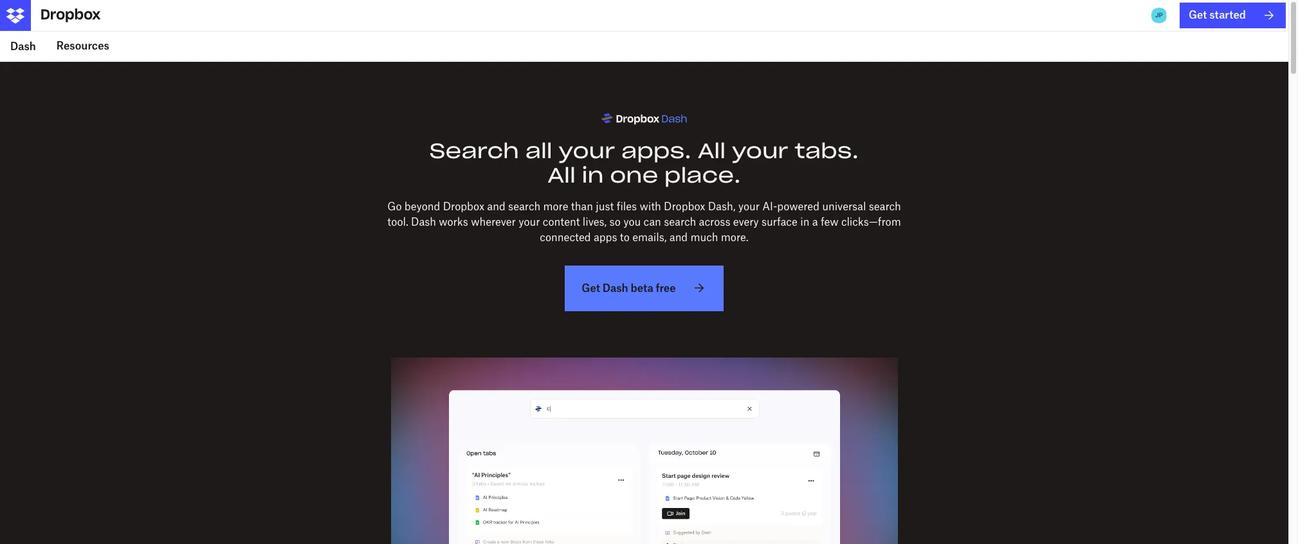 Task type: describe. For each thing, give the bounding box(es) containing it.
clicks—from
[[842, 215, 901, 228]]

1 dropbox from the left
[[443, 200, 485, 213]]

works
[[439, 215, 468, 228]]

apps.
[[622, 138, 692, 164]]

dash link
[[0, 31, 46, 62]]

dash,
[[708, 200, 736, 213]]

your inside search all your apps. all your tabs. all in one place.
[[559, 138, 615, 164]]

you
[[624, 215, 641, 228]]

more
[[543, 200, 569, 213]]

resources
[[57, 40, 109, 52]]

connected
[[540, 231, 591, 244]]

wherever
[[471, 215, 516, 228]]

all your tabs.
[[698, 138, 859, 164]]

apps
[[594, 231, 617, 244]]

get for get started
[[1189, 9, 1207, 21]]

so
[[610, 215, 621, 228]]

0 horizontal spatial your
[[519, 215, 540, 228]]

much
[[691, 231, 718, 244]]

with
[[640, 200, 661, 213]]

just
[[596, 200, 614, 213]]

ai-
[[763, 200, 778, 213]]

to
[[620, 231, 630, 244]]

get for get dash beta free
[[582, 282, 600, 295]]

dropbox dash logo. image
[[378, 108, 911, 129]]

search all your apps. all your tabs. all in one place.
[[430, 138, 859, 189]]

tool.
[[388, 215, 408, 228]]

dash inside get dash beta free link
[[603, 282, 628, 295]]

beyond
[[405, 200, 440, 213]]

more.
[[721, 231, 749, 244]]

get dash beta free
[[582, 282, 676, 295]]

all in one place.
[[548, 162, 741, 189]]

all
[[526, 138, 553, 164]]

lives,
[[583, 215, 607, 228]]

get dash beta free link
[[565, 266, 724, 311]]

jp button
[[1149, 5, 1170, 26]]

content
[[543, 215, 580, 228]]

started
[[1210, 9, 1246, 21]]

powered
[[778, 200, 820, 213]]



Task type: vqa. For each thing, say whether or not it's contained in the screenshot.
the Quota usage element
no



Task type: locate. For each thing, give the bounding box(es) containing it.
0 horizontal spatial get
[[582, 282, 600, 295]]

emails,
[[633, 231, 667, 244]]

dash left resources link
[[10, 40, 36, 53]]

get started link
[[1180, 3, 1286, 28]]

get
[[1189, 9, 1207, 21], [582, 282, 600, 295]]

0 horizontal spatial dash
[[10, 40, 36, 53]]

search
[[430, 138, 519, 164]]

search right can
[[664, 215, 696, 228]]

search left more at left top
[[508, 200, 541, 213]]

1 horizontal spatial dash
[[411, 215, 436, 228]]

2 horizontal spatial search
[[869, 200, 901, 213]]

0 vertical spatial dash
[[10, 40, 36, 53]]

go
[[387, 200, 402, 213]]

across
[[699, 215, 731, 228]]

get left started at the right top
[[1189, 9, 1207, 21]]

1 horizontal spatial get
[[1189, 9, 1207, 21]]

1 horizontal spatial dropbox
[[664, 200, 706, 213]]

jp
[[1156, 11, 1163, 19]]

1 vertical spatial and
[[670, 231, 688, 244]]

dropbox up across
[[664, 200, 706, 213]]

and left much
[[670, 231, 688, 244]]

get left beta
[[582, 282, 600, 295]]

a
[[813, 215, 818, 228]]

in
[[801, 215, 810, 228]]

universal
[[823, 200, 866, 213]]

beta
[[631, 282, 654, 295]]

surface
[[762, 215, 798, 228]]

can
[[644, 215, 661, 228]]

your left content at left top
[[519, 215, 540, 228]]

search
[[508, 200, 541, 213], [869, 200, 901, 213], [664, 215, 696, 228]]

dash
[[10, 40, 36, 53], [411, 215, 436, 228], [603, 282, 628, 295]]

files
[[617, 200, 637, 213]]

dash inside go beyond dropbox and search more than just files with dropbox dash, your ai-powered universal search tool. dash works wherever your content lives, so you can search across every surface in a few clicks—from connected apps to emails, and much more.
[[411, 215, 436, 228]]

your right all
[[559, 138, 615, 164]]

few
[[821, 215, 839, 228]]

1 horizontal spatial and
[[670, 231, 688, 244]]

free
[[656, 282, 676, 295]]

0 vertical spatial get
[[1189, 9, 1207, 21]]

0 horizontal spatial dropbox
[[443, 200, 485, 213]]

1 horizontal spatial search
[[664, 215, 696, 228]]

and up wherever
[[487, 200, 506, 213]]

2 vertical spatial dash
[[603, 282, 628, 295]]

1 vertical spatial dash
[[411, 215, 436, 228]]

resources link
[[46, 31, 120, 62]]

2 horizontal spatial your
[[739, 200, 760, 213]]

0 horizontal spatial search
[[508, 200, 541, 213]]

get started
[[1189, 9, 1246, 21]]

1 horizontal spatial your
[[559, 138, 615, 164]]

dash inside dash link
[[10, 40, 36, 53]]

your
[[559, 138, 615, 164], [739, 200, 760, 213], [519, 215, 540, 228]]

than
[[571, 200, 593, 213]]

your up every
[[739, 200, 760, 213]]

every
[[733, 215, 759, 228]]

dropbox
[[443, 200, 485, 213], [664, 200, 706, 213]]

0 vertical spatial your
[[559, 138, 615, 164]]

dash down 'beyond'
[[411, 215, 436, 228]]

1 vertical spatial your
[[739, 200, 760, 213]]

0 horizontal spatial and
[[487, 200, 506, 213]]

0 vertical spatial and
[[487, 200, 506, 213]]

and
[[487, 200, 506, 213], [670, 231, 688, 244]]

2 dropbox from the left
[[664, 200, 706, 213]]

2 vertical spatial your
[[519, 215, 540, 228]]

go beyond dropbox and search more than just files with dropbox dash, your ai-powered universal search tool. dash works wherever your content lives, so you can search across every surface in a few clicks—from connected apps to emails, and much more.
[[387, 200, 901, 244]]

1 vertical spatial get
[[582, 282, 600, 295]]

search up "clicks—from"
[[869, 200, 901, 213]]

dash left beta
[[603, 282, 628, 295]]

2 horizontal spatial dash
[[603, 282, 628, 295]]

dropbox up works on the top of page
[[443, 200, 485, 213]]



